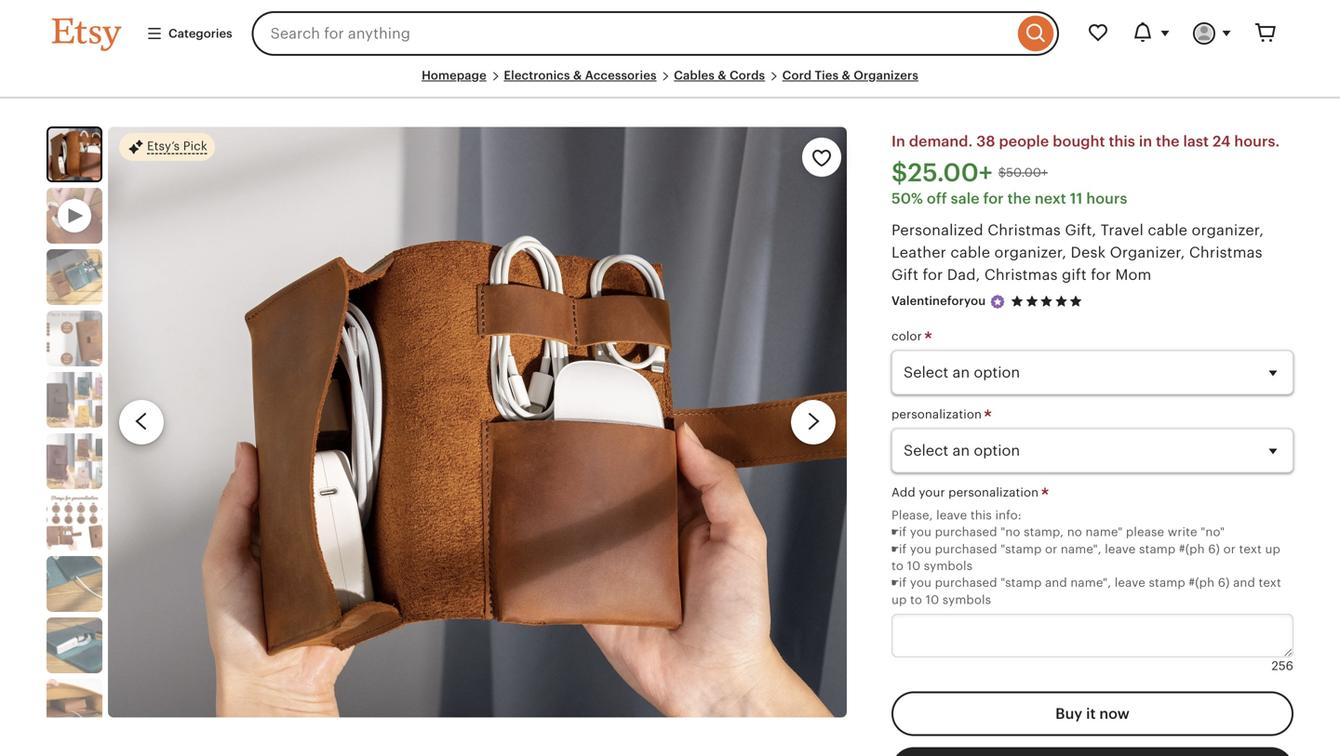 Task type: locate. For each thing, give the bounding box(es) containing it.
this left in
[[1109, 133, 1136, 150]]

travel
[[1101, 222, 1144, 239]]

and
[[1045, 576, 1068, 590], [1234, 576, 1256, 590]]

cord
[[783, 68, 812, 82]]

valentineforyou
[[892, 294, 986, 308]]

1 vertical spatial purchased
[[935, 543, 998, 556]]

up
[[1265, 543, 1281, 556], [892, 593, 907, 607]]

0 horizontal spatial &
[[573, 68, 582, 82]]

menu bar
[[52, 67, 1288, 99]]

0 vertical spatial to
[[892, 559, 904, 573]]

0 vertical spatial name",
[[1061, 543, 1102, 556]]

info:
[[996, 509, 1022, 523]]

personalized christmas gift travel cable organizer leather image 8 image
[[47, 618, 102, 674]]

menu bar containing homepage
[[52, 67, 1288, 99]]

50% off sale for the next 11 hours
[[892, 190, 1128, 207]]

1 vertical spatial organizer,
[[995, 244, 1067, 261]]

the right in
[[1156, 133, 1180, 150]]

leave down add your personalization
[[937, 509, 967, 523]]

1 "stamp from the top
[[1001, 543, 1042, 556]]

please
[[1126, 526, 1165, 540]]

homepage link
[[422, 68, 487, 82]]

1 horizontal spatial for
[[984, 190, 1004, 207]]

0 vertical spatial christmas
[[988, 222, 1061, 239]]

1 horizontal spatial or
[[1224, 543, 1236, 556]]

etsy's pick button
[[119, 132, 215, 162]]

& right ties
[[842, 68, 851, 82]]

personalization up the info:
[[949, 486, 1039, 500]]

symbols
[[924, 559, 973, 573], [943, 593, 992, 607]]

2 and from the left
[[1234, 576, 1256, 590]]

$25.00+
[[892, 158, 993, 187]]

$25.00+ $50.00+
[[892, 158, 1048, 187]]

off
[[927, 190, 947, 207]]

this
[[1109, 133, 1136, 150], [971, 509, 992, 523]]

1 horizontal spatial this
[[1109, 133, 1136, 150]]

1 purchased from the top
[[935, 526, 998, 540]]

star_seller image
[[990, 294, 1006, 310]]

1 horizontal spatial 10
[[926, 593, 939, 607]]

0 vertical spatial "stamp
[[1001, 543, 1042, 556]]

1 horizontal spatial cable
[[1148, 222, 1188, 239]]

2 horizontal spatial &
[[842, 68, 851, 82]]

stamp down please
[[1139, 543, 1176, 556]]

christmas
[[988, 222, 1061, 239], [1190, 244, 1263, 261], [985, 267, 1058, 283]]

0 vertical spatial up
[[1265, 543, 1281, 556]]

None search field
[[252, 11, 1059, 56]]

$50.00+
[[999, 166, 1048, 180]]

purchased
[[935, 526, 998, 540], [935, 543, 998, 556], [935, 576, 998, 590]]

or down '"no"'
[[1224, 543, 1236, 556]]

1 vertical spatial ☛if
[[892, 543, 907, 556]]

gift
[[892, 267, 919, 283]]

0 vertical spatial you
[[910, 526, 932, 540]]

☛if
[[892, 526, 907, 540], [892, 543, 907, 556], [892, 576, 907, 590]]

1 horizontal spatial personalized christmas gift travel cable organizer leather image 1 image
[[108, 127, 847, 718]]

& left cords
[[718, 68, 727, 82]]

organizer, down 24
[[1192, 222, 1264, 239]]

0 vertical spatial this
[[1109, 133, 1136, 150]]

1 vertical spatial "stamp
[[1001, 576, 1042, 590]]

1 vertical spatial cable
[[951, 244, 991, 261]]

personalized christmas gift travel cable organizer leather image 1 image
[[108, 127, 847, 718], [48, 129, 101, 181]]

0 horizontal spatial to
[[892, 559, 904, 573]]

or down stamp,
[[1045, 543, 1058, 556]]

#(ph
[[1179, 543, 1205, 556], [1189, 576, 1215, 590]]

6)
[[1209, 543, 1220, 556], [1218, 576, 1230, 590]]

2 vertical spatial christmas
[[985, 267, 1058, 283]]

1 & from the left
[[573, 68, 582, 82]]

christmas down 50% off sale for the next 11 hours
[[988, 222, 1061, 239]]

for
[[984, 190, 1004, 207], [923, 267, 943, 283], [1091, 267, 1112, 283]]

1 vertical spatial to
[[910, 593, 923, 607]]

cable up "dad,"
[[951, 244, 991, 261]]

cord ties & organizers link
[[783, 68, 919, 82]]

Search for anything text field
[[252, 11, 1014, 56]]

the
[[1156, 133, 1180, 150], [1008, 190, 1031, 207]]

0 horizontal spatial this
[[971, 509, 992, 523]]

"stamp
[[1001, 543, 1042, 556], [1001, 576, 1042, 590]]

leave
[[937, 509, 967, 523], [1105, 543, 1136, 556], [1115, 576, 1146, 590]]

0 horizontal spatial 10
[[907, 559, 921, 573]]

stamp,
[[1024, 526, 1064, 540]]

0 vertical spatial ☛if
[[892, 526, 907, 540]]

demand.
[[909, 133, 973, 150]]

1 horizontal spatial to
[[910, 593, 923, 607]]

personalized christmas gift travel cable organizer leather image 6 image
[[47, 495, 102, 551]]

christmas right organizer,
[[1190, 244, 1263, 261]]

1 horizontal spatial organizer,
[[1192, 222, 1264, 239]]

2 you from the top
[[910, 543, 932, 556]]

2 vertical spatial ☛if
[[892, 576, 907, 590]]

valentineforyou link
[[892, 294, 986, 308]]

cord ties & organizers
[[783, 68, 919, 82]]

for down desk
[[1091, 267, 1112, 283]]

christmas up "star_seller" icon
[[985, 267, 1058, 283]]

personalization
[[892, 408, 985, 422], [949, 486, 1039, 500]]

1 horizontal spatial the
[[1156, 133, 1180, 150]]

or
[[1045, 543, 1058, 556], [1224, 543, 1236, 556]]

personalized christmas gift travel cable organizer leather image 3 image
[[47, 311, 102, 367]]

24
[[1213, 133, 1231, 150]]

homepage
[[422, 68, 487, 82]]

10
[[907, 559, 921, 573], [926, 593, 939, 607]]

name"
[[1086, 526, 1123, 540]]

in
[[1139, 133, 1153, 150]]

3 ☛if from the top
[[892, 576, 907, 590]]

Add your personalization text field
[[892, 614, 1294, 658]]

organizer,
[[1192, 222, 1264, 239], [995, 244, 1067, 261]]

0 vertical spatial organizer,
[[1192, 222, 1264, 239]]

0 horizontal spatial personalized christmas gift travel cable organizer leather image 1 image
[[48, 129, 101, 181]]

stamp
[[1139, 543, 1176, 556], [1149, 576, 1186, 590]]

"no"
[[1201, 526, 1225, 540]]

leave down name"
[[1105, 543, 1136, 556]]

cable up organizer,
[[1148, 222, 1188, 239]]

1 vertical spatial this
[[971, 509, 992, 523]]

0 vertical spatial purchased
[[935, 526, 998, 540]]

2 purchased from the top
[[935, 543, 998, 556]]

you
[[910, 526, 932, 540], [910, 543, 932, 556], [910, 576, 932, 590]]

now
[[1100, 706, 1130, 723]]

1 horizontal spatial up
[[1265, 543, 1281, 556]]

name", down 'no'
[[1061, 543, 1102, 556]]

2 "stamp from the top
[[1001, 576, 1042, 590]]

& right electronics
[[573, 68, 582, 82]]

1 vertical spatial you
[[910, 543, 932, 556]]

1 horizontal spatial &
[[718, 68, 727, 82]]

name", down name"
[[1071, 576, 1112, 590]]

cable
[[1148, 222, 1188, 239], [951, 244, 991, 261]]

0 vertical spatial leave
[[937, 509, 967, 523]]

0 vertical spatial #(ph
[[1179, 543, 1205, 556]]

for down leather on the right top of page
[[923, 267, 943, 283]]

personalized christmas gift travel cable organizer leather image 7 image
[[47, 557, 102, 613]]

1 vertical spatial up
[[892, 593, 907, 607]]

256
[[1272, 660, 1294, 674]]

etsy's
[[147, 139, 180, 153]]

2 ☛if from the top
[[892, 543, 907, 556]]

stamp down the write on the right
[[1149, 576, 1186, 590]]

2 vertical spatial you
[[910, 576, 932, 590]]

leave down please
[[1115, 576, 1146, 590]]

personalization up your
[[892, 408, 985, 422]]

1 vertical spatial stamp
[[1149, 576, 1186, 590]]

2 vertical spatial purchased
[[935, 576, 998, 590]]

0 vertical spatial cable
[[1148, 222, 1188, 239]]

this down add your personalization
[[971, 509, 992, 523]]

desk
[[1071, 244, 1106, 261]]

personalized christmas gift travel cable organizer leather image 2 image
[[47, 250, 102, 306]]

name",
[[1061, 543, 1102, 556], [1071, 576, 1112, 590]]

1 vertical spatial the
[[1008, 190, 1031, 207]]

2 vertical spatial leave
[[1115, 576, 1146, 590]]

#(ph down '"no"'
[[1189, 576, 1215, 590]]

add your personalization
[[892, 486, 1042, 500]]

1 horizontal spatial and
[[1234, 576, 1256, 590]]

your
[[919, 486, 945, 500]]

2 & from the left
[[718, 68, 727, 82]]

personalized christmas gift travel cable organizer leather image 9 image
[[47, 680, 102, 736]]

cables & cords link
[[674, 68, 765, 82]]

0 horizontal spatial or
[[1045, 543, 1058, 556]]

last
[[1184, 133, 1209, 150]]

#(ph down the write on the right
[[1179, 543, 1205, 556]]

text
[[1239, 543, 1262, 556], [1259, 576, 1282, 590]]

to
[[892, 559, 904, 573], [910, 593, 923, 607]]

for right sale
[[984, 190, 1004, 207]]

0 horizontal spatial and
[[1045, 576, 1068, 590]]

categories
[[168, 26, 232, 40]]

&
[[573, 68, 582, 82], [718, 68, 727, 82], [842, 68, 851, 82]]

organizer, up "gift"
[[995, 244, 1067, 261]]

the down the $50.00+ at right top
[[1008, 190, 1031, 207]]



Task type: describe. For each thing, give the bounding box(es) containing it.
3 & from the left
[[842, 68, 851, 82]]

personalized christmas gift, travel cable organizer, leather cable organizer, desk organizer, christmas gift for dad, christmas gift for mom
[[892, 222, 1264, 283]]

leather
[[892, 244, 947, 261]]

1 vertical spatial symbols
[[943, 593, 992, 607]]

0 horizontal spatial cable
[[951, 244, 991, 261]]

0 vertical spatial personalization
[[892, 408, 985, 422]]

"no
[[1001, 526, 1021, 540]]

buy it now
[[1056, 706, 1130, 723]]

color
[[892, 329, 926, 343]]

0 vertical spatial 10
[[907, 559, 921, 573]]

mom
[[1116, 267, 1152, 283]]

& for electronics
[[573, 68, 582, 82]]

add
[[892, 486, 916, 500]]

1 vertical spatial leave
[[1105, 543, 1136, 556]]

gift
[[1062, 267, 1087, 283]]

organizers
[[854, 68, 919, 82]]

0 horizontal spatial the
[[1008, 190, 1031, 207]]

1 vertical spatial name",
[[1071, 576, 1112, 590]]

& for cables
[[718, 68, 727, 82]]

none search field inside categories banner
[[252, 11, 1059, 56]]

hours.
[[1235, 133, 1280, 150]]

1 vertical spatial 6)
[[1218, 576, 1230, 590]]

please, leave this info: ☛if you purchased "no stamp, no name" please write "no" ☛if you purchased "stamp or name", leave stamp #(ph 6) or text up to 10 symbols ☛if you purchased "stamp and name", leave stamp #(ph 6) and text up to 10 symbols
[[892, 509, 1282, 607]]

accessories
[[585, 68, 657, 82]]

it
[[1086, 706, 1096, 723]]

1 vertical spatial text
[[1259, 576, 1282, 590]]

1 and from the left
[[1045, 576, 1068, 590]]

this inside please, leave this info: ☛if you purchased "no stamp, no name" please write "no" ☛if you purchased "stamp or name", leave stamp #(ph 6) or text up to 10 symbols ☛if you purchased "stamp and name", leave stamp #(ph 6) and text up to 10 symbols
[[971, 509, 992, 523]]

electronics
[[504, 68, 570, 82]]

personalized christmas gift travel cable organizer leather image 4 image
[[47, 373, 102, 428]]

etsy's pick
[[147, 139, 207, 153]]

0 vertical spatial text
[[1239, 543, 1262, 556]]

0 horizontal spatial up
[[892, 593, 907, 607]]

0 vertical spatial symbols
[[924, 559, 973, 573]]

cords
[[730, 68, 765, 82]]

1 vertical spatial christmas
[[1190, 244, 1263, 261]]

pick
[[183, 139, 207, 153]]

3 purchased from the top
[[935, 576, 998, 590]]

1 vertical spatial 10
[[926, 593, 939, 607]]

in
[[892, 133, 906, 150]]

0 vertical spatial the
[[1156, 133, 1180, 150]]

1 vertical spatial personalization
[[949, 486, 1039, 500]]

people
[[999, 133, 1049, 150]]

2 or from the left
[[1224, 543, 1236, 556]]

organizer,
[[1110, 244, 1185, 261]]

0 horizontal spatial organizer,
[[995, 244, 1067, 261]]

write
[[1168, 526, 1198, 540]]

next
[[1035, 190, 1067, 207]]

3 you from the top
[[910, 576, 932, 590]]

1 vertical spatial #(ph
[[1189, 576, 1215, 590]]

0 horizontal spatial for
[[923, 267, 943, 283]]

0 vertical spatial 6)
[[1209, 543, 1220, 556]]

1 ☛if from the top
[[892, 526, 907, 540]]

personalized christmas gift travel cable organizer leather image 5 image
[[47, 434, 102, 490]]

cables & cords
[[674, 68, 765, 82]]

gift,
[[1065, 222, 1097, 239]]

buy
[[1056, 706, 1083, 723]]

please,
[[892, 509, 933, 523]]

in demand. 38 people bought this in the last 24 hours.
[[892, 133, 1280, 150]]

2 horizontal spatial for
[[1091, 267, 1112, 283]]

electronics & accessories link
[[504, 68, 657, 82]]

personalized
[[892, 222, 984, 239]]

categories button
[[132, 17, 246, 50]]

1 you from the top
[[910, 526, 932, 540]]

11
[[1070, 190, 1083, 207]]

50%
[[892, 190, 923, 207]]

no
[[1067, 526, 1083, 540]]

cables
[[674, 68, 715, 82]]

1 or from the left
[[1045, 543, 1058, 556]]

sale
[[951, 190, 980, 207]]

buy it now button
[[892, 692, 1294, 737]]

0 vertical spatial stamp
[[1139, 543, 1176, 556]]

categories banner
[[19, 0, 1322, 67]]

bought
[[1053, 133, 1105, 150]]

38
[[977, 133, 996, 150]]

dad,
[[947, 267, 981, 283]]

hours
[[1087, 190, 1128, 207]]

electronics & accessories
[[504, 68, 657, 82]]

ties
[[815, 68, 839, 82]]



Task type: vqa. For each thing, say whether or not it's contained in the screenshot.
top #(ph
yes



